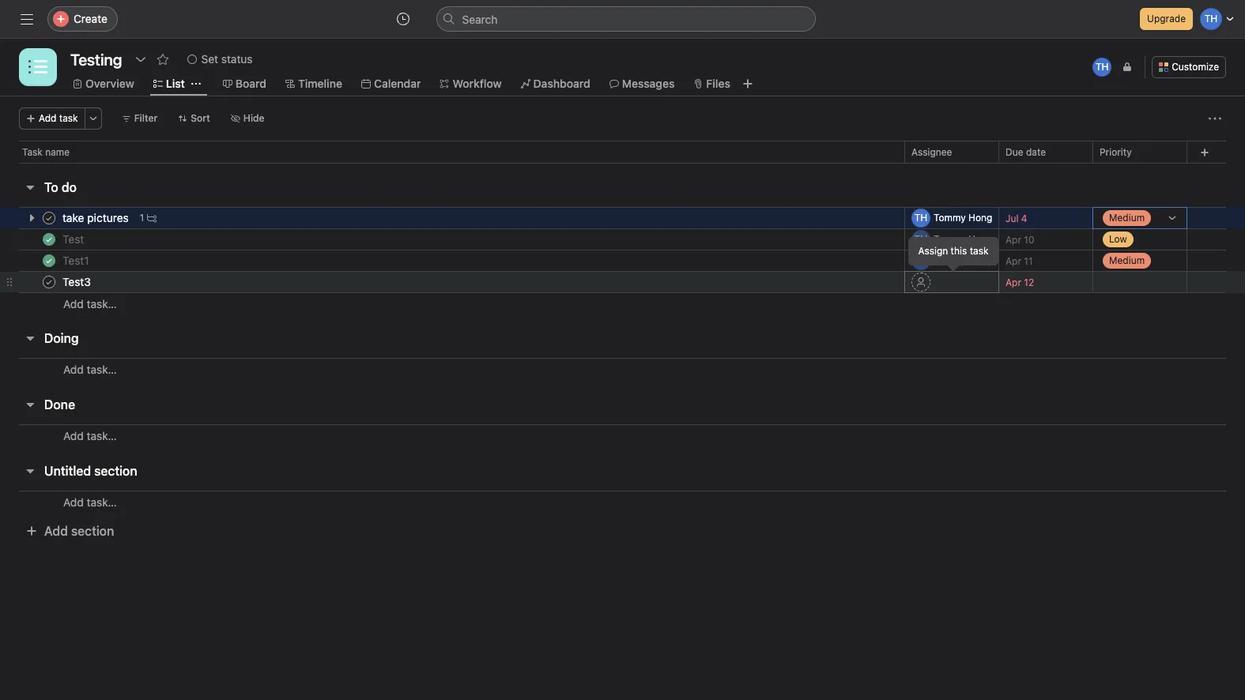 Task type: locate. For each thing, give the bounding box(es) containing it.
add section button
[[19, 517, 120, 545]]

add a task to this section image right doing button
[[87, 332, 99, 345]]

sort button
[[171, 108, 217, 130]]

customize button
[[1152, 56, 1226, 78]]

None text field
[[66, 45, 126, 74]]

completed image for completed option within the take pictures cell
[[40, 209, 58, 228]]

completed checkbox left test3 text field
[[40, 273, 58, 292]]

do
[[61, 180, 77, 194]]

files link
[[694, 75, 730, 92]]

3 collapse task list for this section image from the top
[[24, 398, 36, 411]]

overview link
[[73, 75, 134, 92]]

apr for apr 10
[[1006, 234, 1021, 245]]

1 task… from the top
[[87, 297, 117, 310]]

2 apr from the top
[[1006, 255, 1021, 267]]

task… inside "header to do" tree grid
[[87, 297, 117, 310]]

—
[[1103, 277, 1110, 287]]

medium button
[[1093, 204, 1187, 232], [1093, 247, 1187, 275]]

more actions image up add field image
[[1209, 112, 1221, 125]]

add for third add task… button from the top
[[63, 429, 84, 443]]

2 completed checkbox from the top
[[40, 230, 58, 249]]

0 vertical spatial task
[[59, 112, 78, 124]]

apr inside row
[[1006, 276, 1021, 288]]

3 tommy from the top
[[934, 255, 966, 266]]

section for untitled section
[[94, 464, 137, 478]]

collapse task list for this section image for "header to do" tree grid
[[24, 181, 36, 194]]

test cell
[[0, 228, 905, 251]]

2 completed image from the top
[[40, 251, 58, 270]]

assignee
[[911, 146, 952, 158]]

add task… button up add section
[[63, 494, 117, 511]]

3 add task… button from the top
[[63, 428, 117, 445]]

1 tommy hong from the top
[[934, 212, 992, 224]]

Test1 text field
[[59, 253, 94, 269]]

th inside button
[[1096, 61, 1109, 73]]

th left this
[[914, 255, 927, 266]]

completed checkbox left test1 text field
[[40, 251, 58, 270]]

collapse task list for this section image for first "add task…" row from the bottom
[[24, 465, 36, 477]]

add task… button
[[63, 295, 117, 313], [63, 361, 117, 379], [63, 428, 117, 445], [63, 494, 117, 511]]

0 vertical spatial medium
[[1109, 212, 1145, 224]]

2 medium from the top
[[1109, 255, 1145, 266]]

1 vertical spatial medium button
[[1093, 247, 1187, 275]]

completed image left test3 text field
[[40, 273, 58, 292]]

collapse task list for this section image for third "add task…" row from the top of the page
[[24, 398, 36, 411]]

1 tommy from the top
[[934, 212, 966, 224]]

name
[[45, 146, 70, 158]]

task
[[59, 112, 78, 124], [970, 245, 988, 257]]

0 horizontal spatial task
[[59, 112, 78, 124]]

completed checkbox left test text box
[[40, 230, 58, 249]]

th button
[[1091, 56, 1113, 78]]

tommy hong for apr 10
[[934, 233, 992, 245]]

list image
[[28, 58, 47, 77]]

1 vertical spatial add a task to this section image
[[87, 332, 99, 345]]

1 add task… button from the top
[[63, 295, 117, 313]]

completed image for apr 11
[[40, 251, 58, 270]]

1 horizontal spatial task
[[970, 245, 988, 257]]

2 vertical spatial hong
[[968, 255, 992, 266]]

filter
[[134, 112, 158, 124]]

add inside "header to do" tree grid
[[63, 297, 84, 310]]

completed checkbox inside test1 cell
[[40, 251, 58, 270]]

section
[[94, 464, 137, 478], [71, 524, 114, 538]]

collapse task list for this section image
[[24, 181, 36, 194], [24, 332, 36, 345], [24, 398, 36, 411], [24, 465, 36, 477]]

workflow
[[453, 77, 502, 90]]

apr 11
[[1006, 255, 1033, 267]]

3 apr from the top
[[1006, 276, 1021, 288]]

4 add task… from the top
[[63, 496, 117, 509]]

th
[[1096, 61, 1109, 73], [914, 233, 927, 245], [914, 255, 927, 266]]

1 vertical spatial th
[[914, 233, 927, 245]]

priority
[[1100, 146, 1132, 158]]

add
[[39, 112, 57, 124], [63, 297, 84, 310], [63, 363, 84, 376], [63, 429, 84, 443], [63, 496, 84, 509], [44, 524, 68, 538]]

0 horizontal spatial more actions image
[[88, 114, 98, 123]]

tommy for apr 10
[[934, 233, 966, 245]]

1 vertical spatial task
[[970, 245, 988, 257]]

1 completed image from the top
[[40, 209, 58, 228]]

workflow link
[[440, 75, 502, 92]]

1 completed image from the top
[[40, 230, 58, 249]]

medium down the low
[[1109, 255, 1145, 266]]

low button
[[1093, 225, 1187, 254]]

low
[[1109, 233, 1127, 245]]

add task… button down doing button
[[63, 361, 117, 379]]

10
[[1024, 234, 1034, 245]]

tommy hong button
[[911, 209, 995, 228]]

add task… down doing button
[[63, 363, 117, 376]]

4 collapse task list for this section image from the top
[[24, 465, 36, 477]]

add section
[[44, 524, 114, 538]]

add task… button down test3 text field
[[63, 295, 117, 313]]

add task… up add section
[[63, 496, 117, 509]]

task name
[[22, 146, 70, 158]]

add task… button up untitled section button at the left of the page
[[63, 428, 117, 445]]

completed image left test1 text field
[[40, 251, 58, 270]]

add for add task… button inside "header to do" tree grid
[[63, 297, 84, 310]]

0 vertical spatial add a task to this section image
[[84, 181, 97, 194]]

medium button up the low
[[1093, 204, 1187, 232]]

2 vertical spatial tommy hong
[[934, 255, 992, 266]]

1 medium from the top
[[1109, 212, 1145, 224]]

2 task… from the top
[[87, 363, 117, 376]]

collapse task list for this section image for 3rd "add task…" row from the bottom of the page
[[24, 332, 36, 345]]

0 vertical spatial completed image
[[40, 209, 58, 228]]

medium
[[1109, 212, 1145, 224], [1109, 255, 1145, 266]]

due date
[[1006, 146, 1046, 158]]

set status
[[201, 52, 253, 66]]

completed image
[[40, 230, 58, 249], [40, 251, 58, 270]]

add a task to this section image for to do
[[84, 181, 97, 194]]

completed image inside test1 cell
[[40, 251, 58, 270]]

1 vertical spatial medium
[[1109, 255, 1145, 266]]

completed checkbox inside test cell
[[40, 230, 58, 249]]

customize
[[1172, 61, 1219, 73]]

board
[[235, 77, 266, 90]]

add task… inside "header to do" tree grid
[[63, 297, 117, 310]]

0 vertical spatial medium button
[[1093, 204, 1187, 232]]

files
[[706, 77, 730, 90]]

task up name at the left of the page
[[59, 112, 78, 124]]

3 hong from the top
[[968, 255, 992, 266]]

completed image inside test3 cell
[[40, 273, 58, 292]]

apr
[[1006, 234, 1021, 245], [1006, 255, 1021, 267], [1006, 276, 1021, 288]]

2 tommy from the top
[[934, 233, 966, 245]]

hong
[[968, 212, 992, 224], [968, 233, 992, 245], [968, 255, 992, 266]]

0 vertical spatial hong
[[968, 212, 992, 224]]

timeline link
[[285, 75, 342, 92]]

completed image left test text box
[[40, 230, 58, 249]]

row containing tommy hong
[[0, 204, 1245, 232]]

completed image right expand subtask list for the task take pictures
[[40, 209, 58, 228]]

apr left 11
[[1006, 255, 1021, 267]]

collapse task list for this section image left "done" button
[[24, 398, 36, 411]]

more actions image
[[1209, 112, 1221, 125], [88, 114, 98, 123]]

apr left the 12
[[1006, 276, 1021, 288]]

to do button
[[44, 173, 77, 202]]

apr left 10 on the right top of the page
[[1006, 234, 1021, 245]]

3 add task… from the top
[[63, 429, 117, 443]]

expand sidebar image
[[21, 13, 33, 25]]

section down untitled section at the bottom of the page
[[71, 524, 114, 538]]

2 completed image from the top
[[40, 273, 58, 292]]

add a task to this section image right do
[[84, 181, 97, 194]]

collapse task list for this section image left to at the top left of the page
[[24, 181, 36, 194]]

done
[[44, 398, 75, 412]]

completed checkbox right expand subtask list for the task take pictures
[[40, 209, 58, 228]]

1 completed checkbox from the top
[[40, 209, 58, 228]]

done button
[[44, 391, 75, 419]]

task right this
[[970, 245, 988, 257]]

expand subtask list for the task take pictures image
[[25, 212, 38, 224]]

1 collapse task list for this section image from the top
[[24, 181, 36, 194]]

2 hong from the top
[[968, 233, 992, 245]]

tommy hong
[[934, 212, 992, 224], [934, 233, 992, 245], [934, 255, 992, 266]]

2 collapse task list for this section image from the top
[[24, 332, 36, 345]]

doing button
[[44, 324, 79, 353]]

hong for apr 10
[[968, 233, 992, 245]]

3 completed checkbox from the top
[[40, 251, 58, 270]]

add task… up untitled section button at the left of the page
[[63, 429, 117, 443]]

collapse task list for this section image left doing button
[[24, 332, 36, 345]]

filter button
[[114, 108, 165, 130]]

add down test3 text field
[[63, 297, 84, 310]]

2 add task… from the top
[[63, 363, 117, 376]]

1 apr from the top
[[1006, 234, 1021, 245]]

add task… for add task… button inside "header to do" tree grid
[[63, 297, 117, 310]]

1 add task… from the top
[[63, 297, 117, 310]]

1 vertical spatial section
[[71, 524, 114, 538]]

2 vertical spatial tommy
[[934, 255, 966, 266]]

task…
[[87, 297, 117, 310], [87, 363, 117, 376], [87, 429, 117, 443], [87, 496, 117, 509]]

4 task… from the top
[[87, 496, 117, 509]]

add a task to this section image for doing
[[87, 332, 99, 345]]

more actions image right the add task
[[88, 114, 98, 123]]

2 add task… row from the top
[[0, 358, 1245, 388]]

completed image for apr 10
[[40, 230, 58, 249]]

completed checkbox inside test3 cell
[[40, 273, 58, 292]]

add down "done" button
[[63, 429, 84, 443]]

Test3 text field
[[59, 274, 96, 290]]

show options image
[[134, 53, 147, 66]]

row containing assignee
[[0, 141, 1245, 170]]

1 vertical spatial tommy hong
[[934, 233, 992, 245]]

assign
[[918, 245, 948, 257]]

Search tasks, projects, and more text field
[[436, 6, 815, 32]]

1 vertical spatial tommy
[[934, 233, 966, 245]]

medium button down the low
[[1093, 247, 1187, 275]]

2 add task… button from the top
[[63, 361, 117, 379]]

0 vertical spatial section
[[94, 464, 137, 478]]

add task… row
[[0, 292, 1245, 315], [0, 358, 1245, 388], [0, 424, 1245, 455], [0, 491, 1245, 521]]

1 vertical spatial apr
[[1006, 255, 1021, 267]]

2 vertical spatial apr
[[1006, 276, 1021, 288]]

1 hong from the top
[[968, 212, 992, 224]]

0 vertical spatial tommy hong
[[934, 212, 992, 224]]

add a task to this section image
[[84, 181, 97, 194], [87, 332, 99, 345]]

3 tommy hong from the top
[[934, 255, 992, 266]]

4 add task… row from the top
[[0, 491, 1245, 521]]

section right untitled
[[94, 464, 137, 478]]

1 vertical spatial completed image
[[40, 273, 58, 292]]

add task…
[[63, 297, 117, 310], [63, 363, 117, 376], [63, 429, 117, 443], [63, 496, 117, 509]]

0 vertical spatial apr
[[1006, 234, 1021, 245]]

2 vertical spatial th
[[914, 255, 927, 266]]

Test text field
[[59, 232, 89, 247]]

th for apr 10
[[914, 233, 927, 245]]

— button
[[1093, 268, 1187, 296]]

3 task… from the top
[[87, 429, 117, 443]]

add down doing button
[[63, 363, 84, 376]]

add task… button inside "header to do" tree grid
[[63, 295, 117, 313]]

collapse task list for this section image left untitled
[[24, 465, 36, 477]]

medium up the low
[[1109, 212, 1145, 224]]

row
[[0, 141, 1245, 170], [19, 162, 1226, 164], [0, 204, 1245, 232], [0, 225, 1245, 254], [0, 247, 1245, 275]]

add up add section button
[[63, 496, 84, 509]]

2 medium button from the top
[[1093, 247, 1187, 275]]

add task… down test3 text field
[[63, 297, 117, 310]]

0 vertical spatial th
[[1096, 61, 1109, 73]]

1 vertical spatial hong
[[968, 233, 992, 245]]

add task button
[[19, 108, 85, 130]]

hide
[[243, 112, 264, 124]]

th left manage members image
[[1096, 61, 1109, 73]]

tommy
[[934, 212, 966, 224], [934, 233, 966, 245], [934, 255, 966, 266]]

4
[[1021, 212, 1027, 224]]

1 vertical spatial completed image
[[40, 251, 58, 270]]

4 completed checkbox from the top
[[40, 273, 58, 292]]

completed checkbox for apr 12
[[40, 273, 58, 292]]

test3 cell
[[0, 271, 905, 293]]

0 vertical spatial tommy
[[934, 212, 966, 224]]

th right details icon on the right
[[914, 233, 927, 245]]

12
[[1024, 276, 1034, 288]]

0 vertical spatial completed image
[[40, 230, 58, 249]]

Completed checkbox
[[40, 209, 58, 228], [40, 230, 58, 249], [40, 251, 58, 270], [40, 273, 58, 292]]

sort
[[191, 112, 210, 124]]

completed image inside take pictures cell
[[40, 209, 58, 228]]

2 tommy hong from the top
[[934, 233, 992, 245]]

completed image
[[40, 209, 58, 228], [40, 273, 58, 292]]



Task type: vqa. For each thing, say whether or not it's contained in the screenshot.
Delete form's form
no



Task type: describe. For each thing, give the bounding box(es) containing it.
apr 12 row
[[0, 268, 1245, 296]]

add for 1st add task… button from the bottom
[[63, 496, 84, 509]]

messages
[[622, 77, 675, 90]]

tab actions image
[[191, 79, 201, 89]]

add up task name
[[39, 112, 57, 124]]

details image
[[885, 235, 895, 244]]

1 add task… row from the top
[[0, 292, 1245, 315]]

task… for third add task… button from the top
[[87, 429, 117, 443]]

add to starred image
[[156, 53, 169, 66]]

completed checkbox for apr 11
[[40, 251, 58, 270]]

history image
[[396, 13, 409, 25]]

apr 12
[[1006, 276, 1034, 288]]

hong for apr 11
[[968, 255, 992, 266]]

take pictures text field
[[59, 210, 133, 226]]

untitled section
[[44, 464, 137, 478]]

4 add task… button from the top
[[63, 494, 117, 511]]

set status button
[[180, 48, 260, 70]]

tommy inside button
[[934, 212, 966, 224]]

jul
[[1006, 212, 1019, 224]]

completed image for completed option in test3 cell
[[40, 273, 58, 292]]

add down untitled
[[44, 524, 68, 538]]

add field image
[[1200, 147, 1209, 157]]

calendar
[[374, 77, 421, 90]]

calendar link
[[361, 75, 421, 92]]

1 horizontal spatial more actions image
[[1209, 112, 1221, 125]]

messages link
[[609, 75, 675, 92]]

task inside 'tooltip'
[[970, 245, 988, 257]]

tommy for apr 11
[[934, 255, 966, 266]]

add task
[[39, 112, 78, 124]]

header to do tree grid
[[0, 204, 1245, 315]]

hong inside button
[[968, 212, 992, 224]]

add task… for 1st add task… button from the bottom
[[63, 496, 117, 509]]

dashboard
[[533, 77, 590, 90]]

apr for apr 11
[[1006, 255, 1021, 267]]

move tasks between sections image
[[857, 235, 866, 244]]

board link
[[223, 75, 266, 92]]

test1 cell
[[0, 250, 905, 272]]

hide button
[[224, 108, 272, 130]]

th for apr 11
[[914, 255, 927, 266]]

apr 10
[[1006, 234, 1034, 245]]

11
[[1024, 255, 1033, 267]]

tommy hong inside button
[[934, 212, 992, 224]]

assign this task
[[918, 245, 988, 257]]

set
[[201, 52, 218, 66]]

this
[[951, 245, 967, 257]]

list link
[[153, 75, 185, 92]]

timeline
[[298, 77, 342, 90]]

completed checkbox for apr 10
[[40, 230, 58, 249]]

add task… for third add task… button from the top
[[63, 429, 117, 443]]

add tab image
[[741, 77, 754, 90]]

date
[[1026, 146, 1046, 158]]

take pictures cell
[[0, 207, 905, 229]]

untitled section button
[[44, 457, 137, 485]]

status
[[221, 52, 253, 66]]

upgrade
[[1147, 13, 1186, 25]]

create button
[[47, 6, 118, 32]]

overview
[[85, 77, 134, 90]]

section for add section
[[71, 524, 114, 538]]

3 add task… row from the top
[[0, 424, 1245, 455]]

doing
[[44, 331, 79, 345]]

add task… for second add task… button
[[63, 363, 117, 376]]

task… for add task… button inside "header to do" tree grid
[[87, 297, 117, 310]]

dashboard link
[[521, 75, 590, 92]]

tommy hong for apr 11
[[934, 255, 992, 266]]

untitled
[[44, 464, 91, 478]]

task… for second add task… button
[[87, 363, 117, 376]]

due
[[1006, 146, 1023, 158]]

jul 4
[[1006, 212, 1027, 224]]

manage members image
[[1123, 62, 1132, 72]]

to
[[44, 180, 58, 194]]

1 medium button from the top
[[1093, 204, 1187, 232]]

apr for apr 12
[[1006, 276, 1021, 288]]

task inside button
[[59, 112, 78, 124]]

1 subtask image
[[147, 213, 157, 223]]

list
[[166, 77, 185, 90]]

assign this task tooltip
[[909, 238, 998, 270]]

task… for 1st add task… button from the bottom
[[87, 496, 117, 509]]

to do
[[44, 180, 77, 194]]

upgrade button
[[1140, 8, 1193, 30]]

add for second add task… button
[[63, 363, 84, 376]]

create
[[74, 12, 107, 25]]

completed checkbox inside take pictures cell
[[40, 209, 58, 228]]

task
[[22, 146, 43, 158]]



